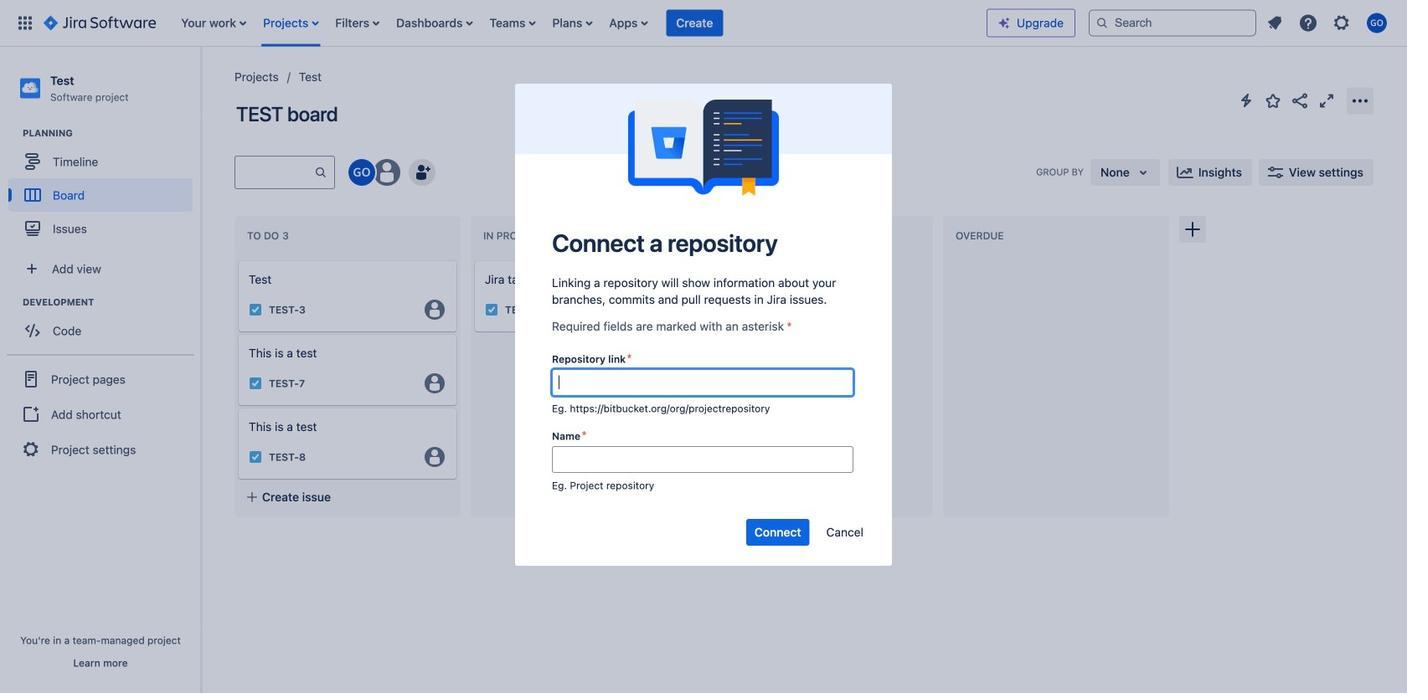 Task type: describe. For each thing, give the bounding box(es) containing it.
required image
[[628, 352, 636, 365]]

task image for in progress element in the left top of the page
[[485, 303, 499, 317]]

create column image
[[1183, 220, 1203, 240]]

search image
[[1096, 16, 1109, 30]]

0 vertical spatial required image
[[787, 320, 796, 333]]

1 list item from the left
[[176, 0, 251, 46]]

sidebar element
[[0, 47, 201, 694]]

2 task image from the top
[[249, 451, 262, 464]]

8 list item from the left
[[666, 0, 723, 46]]

Search field
[[1089, 10, 1257, 36]]

0 horizontal spatial list
[[173, 0, 987, 46]]

star test board image
[[1263, 91, 1284, 111]]

6 list item from the left
[[547, 0, 598, 46]]

add people image
[[412, 163, 432, 183]]

in progress element
[[483, 230, 563, 242]]



Task type: vqa. For each thing, say whether or not it's contained in the screenshot.
Copy image to the top
no



Task type: locate. For each thing, give the bounding box(es) containing it.
0 horizontal spatial required image
[[582, 429, 591, 442]]

heading for the top group
[[23, 127, 200, 140]]

task image down in progress element in the left top of the page
[[485, 303, 499, 317]]

1 vertical spatial required image
[[582, 429, 591, 442]]

dialog
[[515, 84, 892, 567]]

task image down 'to do' element
[[249, 303, 262, 317]]

0 vertical spatial group
[[8, 127, 200, 251]]

3 list item from the left
[[330, 0, 385, 46]]

jira software image
[[44, 13, 156, 33], [44, 13, 156, 33]]

primary element
[[10, 0, 987, 46]]

1 vertical spatial task image
[[249, 451, 262, 464]]

1 vertical spatial heading
[[23, 296, 200, 309]]

group
[[8, 127, 200, 251], [8, 296, 200, 353], [7, 355, 194, 474]]

0 horizontal spatial task image
[[249, 303, 262, 317]]

to do element
[[247, 230, 292, 242]]

2 vertical spatial group
[[7, 355, 194, 474]]

1 task image from the top
[[249, 377, 262, 390]]

list item
[[176, 0, 251, 46], [258, 0, 324, 46], [330, 0, 385, 46], [391, 0, 478, 46], [485, 0, 541, 46], [547, 0, 598, 46], [604, 0, 653, 46], [666, 0, 723, 46]]

heading for group to the middle
[[23, 296, 200, 309]]

list
[[173, 0, 987, 46], [1260, 8, 1397, 38]]

banner
[[0, 0, 1408, 47]]

None search field
[[1089, 10, 1257, 36]]

0 vertical spatial task image
[[249, 377, 262, 390]]

1 heading from the top
[[23, 127, 200, 140]]

1 task image from the left
[[249, 303, 262, 317]]

task image
[[249, 377, 262, 390], [249, 451, 262, 464]]

5 list item from the left
[[485, 0, 541, 46]]

1 horizontal spatial task image
[[485, 303, 499, 317]]

Search this board text field
[[235, 158, 314, 188]]

None text field
[[552, 369, 854, 396]]

2 task image from the left
[[485, 303, 499, 317]]

1 horizontal spatial required image
[[787, 320, 796, 333]]

1 vertical spatial group
[[8, 296, 200, 353]]

1 horizontal spatial list
[[1260, 8, 1397, 38]]

2 list item from the left
[[258, 0, 324, 46]]

2 heading from the top
[[23, 296, 200, 309]]

0 vertical spatial heading
[[23, 127, 200, 140]]

task image for 'to do' element
[[249, 303, 262, 317]]

4 list item from the left
[[391, 0, 478, 46]]

7 list item from the left
[[604, 0, 653, 46]]

required image
[[787, 320, 796, 333], [582, 429, 591, 442]]

task image
[[249, 303, 262, 317], [485, 303, 499, 317]]

enter full screen image
[[1317, 91, 1337, 111]]

heading
[[23, 127, 200, 140], [23, 296, 200, 309]]

None text field
[[552, 447, 854, 473]]



